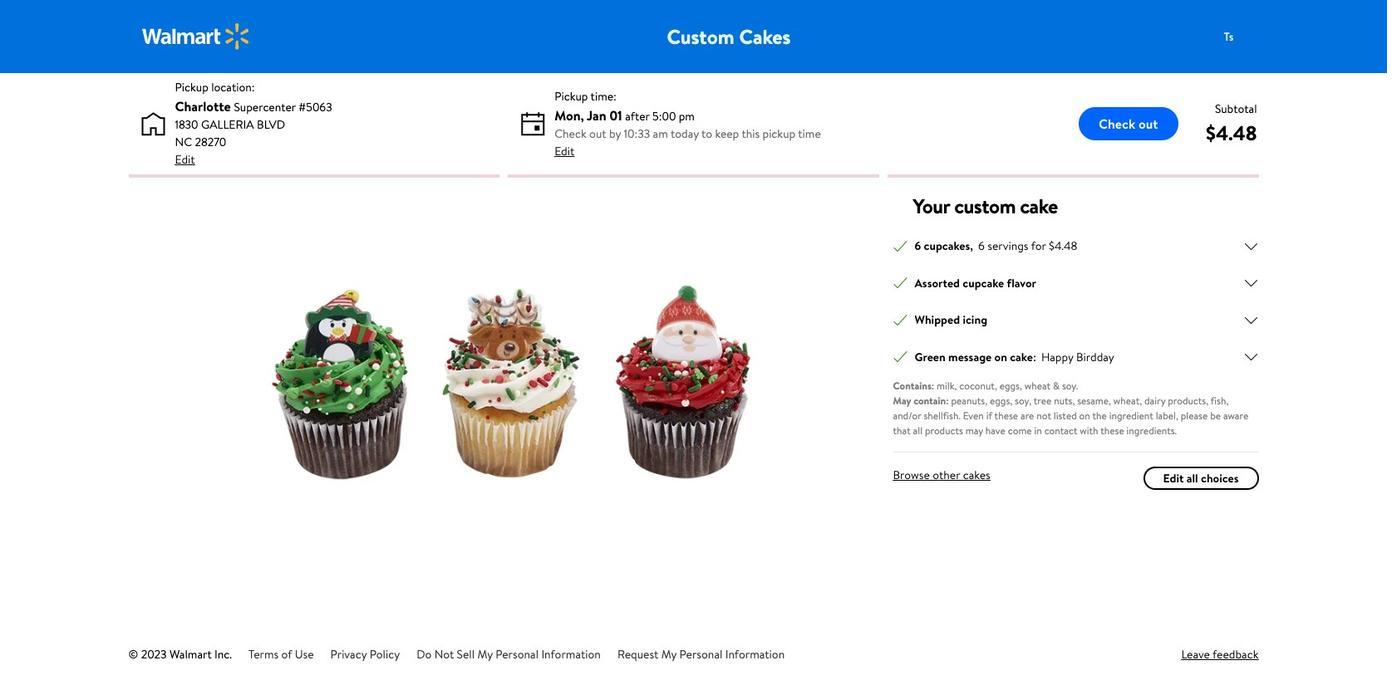 Task type: vqa. For each thing, say whether or not it's contained in the screenshot.
'Walmart'
yes



Task type: locate. For each thing, give the bounding box(es) containing it.
1 horizontal spatial pickup
[[555, 88, 588, 104]]

back to walmart.com image
[[142, 23, 250, 50]]

0 horizontal spatial personal
[[496, 647, 539, 663]]

eggs, inside peanuts, eggs, soy, tree nuts, sesame, wheat, dairy products, fish, and/or shellfish. even if these are not listed on the ingredient label, please be aware that all products may have come in contact with these ingredients.
[[990, 394, 1012, 408]]

$4.48
[[1206, 118, 1257, 147], [1049, 238, 1078, 254]]

0 vertical spatial eggs,
[[1000, 379, 1022, 393]]

6
[[915, 238, 921, 254], [978, 238, 985, 254]]

1 horizontal spatial check
[[1099, 115, 1136, 133]]

0 horizontal spatial my
[[477, 647, 493, 663]]

3 selected, click to change image from the top
[[893, 313, 908, 328]]

0 vertical spatial down arrow image
[[1244, 239, 1259, 254]]

green
[[915, 349, 946, 365]]

cakes
[[963, 467, 991, 484]]

out inside pickup time: mon, jan 01 after 5:00 pm check out by 10:33 am today to keep this pickup time edit
[[589, 125, 606, 142]]

feedback
[[1213, 647, 1259, 663]]

edit left choices
[[1163, 470, 1184, 487]]

1 vertical spatial on
[[1079, 409, 1090, 423]]

6 cupcakes 6 servings for $4.48
[[915, 238, 1078, 254]]

walmart
[[169, 647, 212, 663]]

sell
[[457, 647, 475, 663]]

0 vertical spatial all
[[913, 424, 923, 438]]

may
[[893, 394, 911, 408]]

cake up for
[[1020, 192, 1058, 220]]

milk,
[[937, 379, 957, 393]]

personal right request
[[680, 647, 723, 663]]

am
[[653, 125, 668, 142]]

2 my from the left
[[661, 647, 677, 663]]

all right that
[[913, 424, 923, 438]]

these down the
[[1101, 424, 1124, 438]]

1 information from the left
[[541, 647, 601, 663]]

down arrow image
[[1244, 239, 1259, 254], [1244, 276, 1259, 291]]

my right request
[[661, 647, 677, 663]]

0 horizontal spatial out
[[589, 125, 606, 142]]

1 my from the left
[[477, 647, 493, 663]]

1 vertical spatial down arrow image
[[1244, 276, 1259, 291]]

selected, click to change image left green
[[893, 350, 908, 365]]

0 vertical spatial down arrow image
[[1244, 313, 1259, 328]]

check out button
[[1079, 107, 1178, 140]]

1 vertical spatial $4.48
[[1049, 238, 1078, 254]]

1 horizontal spatial all
[[1187, 470, 1198, 487]]

0 horizontal spatial on
[[995, 349, 1007, 365]]

request my personal information link
[[617, 647, 785, 663]]

jan
[[587, 106, 606, 124]]

request my personal information
[[617, 647, 785, 663]]

selected, click to change image for 6 cupcakes
[[893, 239, 908, 254]]

privacy policy link
[[330, 647, 400, 663]]

aware
[[1223, 409, 1249, 423]]

0 vertical spatial on
[[995, 349, 1007, 365]]

1 vertical spatial eggs,
[[990, 394, 1012, 408]]

selected, click to change image left assorted
[[893, 276, 908, 291]]

assorted
[[915, 275, 960, 291]]

1 selected, click to change image from the top
[[893, 239, 908, 254]]

whipped icing link
[[893, 312, 1259, 329]]

time
[[798, 125, 821, 142]]

$4.48 down subtotal
[[1206, 118, 1257, 147]]

all left choices
[[1187, 470, 1198, 487]]

coconut,
[[959, 379, 997, 393]]

pickup inside pickup location: charlotte supercenter # 5063 1830 galleria blvd nc 28270 edit
[[175, 79, 208, 96]]

1 vertical spatial down arrow image
[[1244, 350, 1259, 365]]

1830
[[175, 116, 198, 133]]

terms of use link
[[249, 647, 314, 663]]

information
[[541, 647, 601, 663], [725, 647, 785, 663]]

servings
[[988, 238, 1029, 254]]

1 horizontal spatial personal
[[680, 647, 723, 663]]

5:00
[[652, 108, 676, 124]]

eggs, up soy, at bottom right
[[1000, 379, 1022, 393]]

these right if on the right bottom of the page
[[995, 409, 1018, 423]]

0 horizontal spatial edit link
[[175, 151, 195, 169]]

custom
[[954, 192, 1016, 220]]

selected, click to change image
[[893, 239, 908, 254], [893, 276, 908, 291], [893, 313, 908, 328], [893, 350, 908, 365]]

edit down nc
[[175, 151, 195, 168]]

other
[[933, 467, 960, 484]]

cake
[[1020, 192, 1058, 220], [1010, 349, 1033, 365]]

may contain:
[[893, 394, 951, 408]]

edit link down mon,
[[555, 143, 575, 160]]

edit
[[555, 143, 575, 159], [175, 151, 195, 168], [1163, 470, 1184, 487]]

tree
[[1034, 394, 1052, 408]]

these
[[995, 409, 1018, 423], [1101, 424, 1124, 438]]

0 horizontal spatial pickup
[[175, 79, 208, 96]]

supercenter
[[234, 99, 296, 116]]

pickup up mon,
[[555, 88, 588, 104]]

1 vertical spatial these
[[1101, 424, 1124, 438]]

1 horizontal spatial edit
[[555, 143, 575, 159]]

not
[[1037, 409, 1051, 423]]

1 horizontal spatial my
[[661, 647, 677, 663]]

of
[[281, 647, 292, 663]]

0 horizontal spatial 6
[[915, 238, 921, 254]]

do
[[417, 647, 432, 663]]

mon,
[[555, 106, 584, 124]]

0 horizontal spatial all
[[913, 424, 923, 438]]

pickup inside pickup time: mon, jan 01 after 5:00 pm check out by 10:33 am today to keep this pickup time edit
[[555, 88, 588, 104]]

by
[[609, 125, 621, 142]]

ingredient
[[1109, 409, 1154, 423]]

1 down arrow image from the top
[[1244, 313, 1259, 328]]

whipped icing
[[915, 312, 987, 328]]

pickup time: mon, jan 01 after 5:00 pm check out by 10:33 am today to keep this pickup time edit
[[555, 88, 821, 159]]

6 left servings
[[978, 238, 985, 254]]

2 information from the left
[[725, 647, 785, 663]]

today
[[671, 125, 699, 142]]

browse other cakes
[[893, 467, 991, 484]]

2023
[[141, 647, 167, 663]]

0 horizontal spatial these
[[995, 409, 1018, 423]]

nc
[[175, 134, 192, 150]]

your custom cake
[[913, 192, 1058, 220]]

selected, click to change image inside assorted cupcake flavor link
[[893, 276, 908, 291]]

2 selected, click to change image from the top
[[893, 276, 908, 291]]

check inside pickup time: mon, jan 01 after 5:00 pm check out by 10:33 am today to keep this pickup time edit
[[555, 125, 587, 142]]

edit link down nc
[[175, 151, 195, 169]]

2 6 from the left
[[978, 238, 985, 254]]

pickup up charlotte
[[175, 79, 208, 96]]

0 horizontal spatial information
[[541, 647, 601, 663]]

1 horizontal spatial 6
[[978, 238, 985, 254]]

5063
[[306, 99, 332, 116]]

1 horizontal spatial these
[[1101, 424, 1124, 438]]

on right message
[[995, 349, 1007, 365]]

message
[[948, 349, 992, 365]]

0 horizontal spatial check
[[555, 125, 587, 142]]

edit down mon,
[[555, 143, 575, 159]]

selected, click to change image left cupcakes
[[893, 239, 908, 254]]

personal right sell
[[496, 647, 539, 663]]

10:33
[[624, 125, 650, 142]]

1 horizontal spatial out
[[1139, 115, 1158, 133]]

assorted cupcake flavor link
[[893, 275, 1259, 292]]

my right sell
[[477, 647, 493, 663]]

down arrow image
[[1244, 313, 1259, 328], [1244, 350, 1259, 365]]

birdday
[[1076, 349, 1114, 365]]

0 vertical spatial $4.48
[[1206, 118, 1257, 147]]

$4.48 right for
[[1049, 238, 1078, 254]]

pm
[[679, 108, 695, 124]]

edit link
[[555, 143, 575, 160], [175, 151, 195, 169]]

0 horizontal spatial edit
[[175, 151, 195, 168]]

eggs,
[[1000, 379, 1022, 393], [990, 394, 1012, 408]]

1 horizontal spatial edit link
[[555, 143, 575, 160]]

may
[[966, 424, 983, 438]]

check inside "button"
[[1099, 115, 1136, 133]]

selected, click to change image left whipped
[[893, 313, 908, 328]]

selected, click to change image inside whipped icing link
[[893, 313, 908, 328]]

4 selected, click to change image from the top
[[893, 350, 908, 365]]

choices
[[1201, 470, 1239, 487]]

1 horizontal spatial on
[[1079, 409, 1090, 423]]

even
[[963, 409, 984, 423]]

my
[[477, 647, 493, 663], [661, 647, 677, 663]]

cake up "wheat" at the bottom right
[[1010, 349, 1033, 365]]

on left the
[[1079, 409, 1090, 423]]

eggs, up if on the right bottom of the page
[[990, 394, 1012, 408]]

happy
[[1041, 349, 1074, 365]]

wheat,
[[1114, 394, 1142, 408]]

pickup
[[763, 125, 796, 142]]

1 horizontal spatial information
[[725, 647, 785, 663]]

1 vertical spatial all
[[1187, 470, 1198, 487]]

out inside check out "button"
[[1139, 115, 1158, 133]]

check
[[1099, 115, 1136, 133], [555, 125, 587, 142]]

selected, click to change image for assorted cupcake flavor
[[893, 276, 908, 291]]

6 left cupcakes
[[915, 238, 921, 254]]

out
[[1139, 115, 1158, 133], [589, 125, 606, 142]]

28270
[[195, 134, 226, 150]]

pickup
[[175, 79, 208, 96], [555, 88, 588, 104]]



Task type: describe. For each thing, give the bounding box(es) containing it.
if
[[986, 409, 992, 423]]

fish,
[[1211, 394, 1229, 408]]

cakes
[[739, 22, 791, 51]]

that
[[893, 424, 911, 438]]

not
[[434, 647, 454, 663]]

leave feedback button
[[1181, 647, 1259, 664]]

listed
[[1054, 409, 1077, 423]]

flavor
[[1007, 275, 1036, 291]]

2 down arrow image from the top
[[1244, 350, 1259, 365]]

1 6 from the left
[[915, 238, 921, 254]]

shellfish.
[[924, 409, 961, 423]]

0 horizontal spatial $4.48
[[1049, 238, 1078, 254]]

1 down arrow image from the top
[[1244, 239, 1259, 254]]

2 horizontal spatial edit
[[1163, 470, 1184, 487]]

1 vertical spatial cake
[[1010, 349, 1033, 365]]

dairy
[[1145, 394, 1166, 408]]

with
[[1080, 424, 1098, 438]]

edit inside pickup time: mon, jan 01 after 5:00 pm check out by 10:33 am today to keep this pickup time edit
[[555, 143, 575, 159]]

leave feedback
[[1181, 647, 1259, 663]]

cupcake
[[963, 275, 1004, 291]]

selected, click to change image for green message on cake
[[893, 350, 908, 365]]

assorted cupcake flavor
[[915, 275, 1036, 291]]

after
[[625, 108, 650, 124]]

keep
[[715, 125, 739, 142]]

wheat
[[1025, 379, 1051, 393]]

2 personal from the left
[[680, 647, 723, 663]]

01
[[610, 106, 622, 124]]

the
[[1093, 409, 1107, 423]]

cupcakes
[[924, 238, 970, 254]]

browse other cakes button
[[893, 467, 991, 485]]

peanuts,
[[951, 394, 987, 408]]

time:
[[591, 88, 617, 104]]

edit all choices link
[[1143, 467, 1259, 490]]

privacy
[[330, 647, 367, 663]]

1 horizontal spatial $4.48
[[1206, 118, 1257, 147]]

subtotal
[[1215, 100, 1257, 117]]

location:
[[211, 79, 255, 96]]

green message on cake happy birdday
[[915, 349, 1114, 365]]

whipped
[[915, 312, 960, 328]]

down arrow image inside whipped icing link
[[1244, 313, 1259, 328]]

policy
[[370, 647, 400, 663]]

privacy policy
[[330, 647, 400, 663]]

selected, click to change image for whipped icing
[[893, 313, 908, 328]]

©
[[128, 647, 138, 663]]

icing
[[963, 312, 987, 328]]

request
[[617, 647, 659, 663]]

have
[[986, 424, 1006, 438]]

terms of use
[[249, 647, 314, 663]]

contains:
[[893, 379, 934, 393]]

on inside peanuts, eggs, soy, tree nuts, sesame, wheat, dairy products, fish, and/or shellfish. even if these are not listed on the ingredient label, please be aware that all products may have come in contact with these ingredients.
[[1079, 409, 1090, 423]]

peanuts, eggs, soy, tree nuts, sesame, wheat, dairy products, fish, and/or shellfish. even if these are not listed on the ingredient label, please be aware that all products may have come in contact with these ingredients.
[[893, 394, 1249, 438]]

pickup location: charlotte supercenter # 5063 1830 galleria blvd nc 28270 edit
[[175, 79, 332, 168]]

and/or
[[893, 409, 921, 423]]

soy.
[[1062, 379, 1078, 393]]

charlotte
[[175, 97, 231, 116]]

label,
[[1156, 409, 1178, 423]]

contact
[[1044, 424, 1078, 438]]

contains: milk, coconut, eggs, wheat & soy.
[[893, 379, 1078, 393]]

this
[[742, 125, 760, 142]]

please
[[1181, 409, 1208, 423]]

in
[[1034, 424, 1042, 438]]

for
[[1031, 238, 1046, 254]]

products
[[925, 424, 963, 438]]

leave
[[1181, 647, 1210, 663]]

browse
[[893, 467, 930, 484]]

subtotal $4.48
[[1206, 100, 1257, 147]]

do not sell my personal information
[[417, 647, 601, 663]]

0 vertical spatial cake
[[1020, 192, 1058, 220]]

are
[[1021, 409, 1034, 423]]

&
[[1053, 379, 1060, 393]]

© 2023 walmart inc.
[[128, 647, 232, 663]]

2 down arrow image from the top
[[1244, 276, 1259, 291]]

custom
[[667, 22, 734, 51]]

1 personal from the left
[[496, 647, 539, 663]]

all inside peanuts, eggs, soy, tree nuts, sesame, wheat, dairy products, fish, and/or shellfish. even if these are not listed on the ingredient label, please be aware that all products may have come in contact with these ingredients.
[[913, 424, 923, 438]]

galleria
[[201, 116, 254, 133]]

do not sell my personal information link
[[417, 647, 601, 663]]

edit all choices
[[1163, 470, 1239, 487]]

be
[[1210, 409, 1221, 423]]

blvd
[[257, 116, 285, 133]]

0 vertical spatial these
[[995, 409, 1018, 423]]

pickup for charlotte
[[175, 79, 208, 96]]

products,
[[1168, 394, 1209, 408]]

edit inside pickup location: charlotte supercenter # 5063 1830 galleria blvd nc 28270 edit
[[175, 151, 195, 168]]

inc.
[[214, 647, 232, 663]]

pickup for mon,
[[555, 88, 588, 104]]



